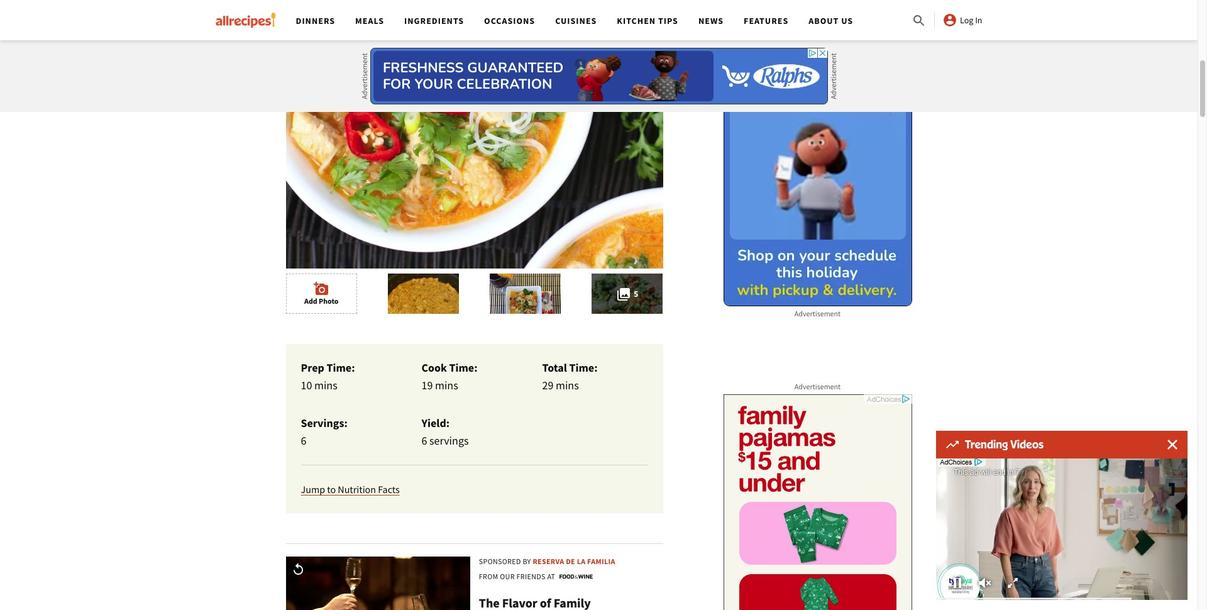 Task type: locate. For each thing, give the bounding box(es) containing it.
0 horizontal spatial time:
[[327, 361, 355, 375]]

in
[[976, 14, 983, 26]]

6 down yield:
[[422, 433, 427, 448]]

6 down servings:
[[301, 433, 307, 448]]

19
[[422, 378, 433, 393]]

time: inside cook time: 19 mins
[[449, 361, 478, 375]]

servings
[[430, 433, 469, 448]]

servings:
[[301, 416, 348, 430]]

mins right the 10
[[314, 378, 338, 393]]

1 horizontal spatial time:
[[449, 361, 478, 375]]

us
[[842, 15, 854, 26]]

time: inside 'total time: 29 mins'
[[569, 361, 598, 375]]

cuisines
[[555, 15, 597, 26]]

2 6 from the left
[[422, 433, 427, 448]]

advertisement region
[[724, 0, 912, 306], [370, 48, 828, 104], [724, 394, 912, 610], [286, 544, 663, 610]]

time: right total
[[569, 361, 598, 375]]

2 mins from the left
[[435, 378, 458, 393]]

log in
[[960, 14, 983, 26]]

meals link
[[355, 15, 384, 26]]

kitchen tips
[[617, 15, 679, 26]]

3 time: from the left
[[569, 361, 598, 375]]

yield: 6 servings
[[422, 416, 469, 448]]

1 horizontal spatial 6
[[422, 433, 427, 448]]

navigation containing dinners
[[286, 0, 912, 40]]

time: right cook
[[449, 361, 478, 375]]

1 mins from the left
[[314, 378, 338, 393]]

mins inside cook time: 19 mins
[[435, 378, 458, 393]]

ingredients
[[404, 15, 464, 26]]

facts
[[378, 483, 400, 496]]

occasions link
[[484, 15, 535, 26]]

2 horizontal spatial mins
[[556, 378, 579, 393]]

3 mins from the left
[[556, 378, 579, 393]]

mins for cook
[[435, 378, 458, 393]]

ingredients link
[[404, 15, 464, 26]]

5 button
[[592, 274, 663, 314]]

trending videos
[[965, 438, 1044, 451]]

about
[[809, 15, 839, 26]]

0 horizontal spatial mins
[[314, 378, 338, 393]]

time: for 19 mins
[[449, 361, 478, 375]]

1 6 from the left
[[301, 433, 307, 448]]

2 time: from the left
[[449, 361, 478, 375]]

0 horizontal spatial 6
[[301, 433, 307, 448]]

mins inside 'prep time: 10 mins'
[[314, 378, 338, 393]]

6 inside yield: 6 servings
[[422, 433, 427, 448]]

navigation
[[286, 0, 912, 40]]

prep time: 10 mins
[[301, 361, 355, 393]]

cuisines link
[[555, 15, 597, 26]]

1 time: from the left
[[327, 361, 355, 375]]

add photo button
[[286, 274, 357, 314]]

mins
[[314, 378, 338, 393], [435, 378, 458, 393], [556, 378, 579, 393]]

time: for 10 mins
[[327, 361, 355, 375]]

time: inside 'prep time: 10 mins'
[[327, 361, 355, 375]]

mins for total
[[556, 378, 579, 393]]

mins right 19
[[435, 378, 458, 393]]

mins inside 'total time: 29 mins'
[[556, 378, 579, 393]]

mins right 29
[[556, 378, 579, 393]]

add
[[304, 296, 317, 306]]

total time: 29 mins
[[542, 361, 598, 393]]

6 inside servings: 6
[[301, 433, 307, 448]]

time: right the prep
[[327, 361, 355, 375]]

6
[[301, 433, 307, 448], [422, 433, 427, 448]]

2 horizontal spatial time:
[[569, 361, 598, 375]]

servings: 6
[[301, 416, 348, 448]]

time:
[[327, 361, 355, 375], [449, 361, 478, 375], [569, 361, 598, 375]]

features link
[[744, 15, 789, 26]]

mins for prep
[[314, 378, 338, 393]]

meals
[[355, 15, 384, 26]]

jump to nutrition facts
[[301, 483, 400, 496]]

trending image
[[947, 441, 959, 448]]

29
[[542, 378, 554, 393]]

6 for servings: 6
[[301, 433, 307, 448]]

home image
[[215, 13, 276, 28]]

dinners link
[[296, 15, 335, 26]]

unmute button group
[[972, 574, 999, 592]]

1 horizontal spatial mins
[[435, 378, 458, 393]]

occasions
[[484, 15, 535, 26]]

search image
[[912, 13, 927, 28]]

add photo
[[304, 296, 339, 306]]

tips
[[658, 15, 679, 26]]

dinners
[[296, 15, 335, 26]]



Task type: describe. For each thing, give the bounding box(es) containing it.
news
[[699, 15, 724, 26]]

cook
[[422, 361, 447, 375]]

add photo image
[[314, 281, 329, 296]]

photo
[[319, 296, 339, 306]]

to
[[327, 483, 336, 496]]

features
[[744, 15, 789, 26]]

about us
[[809, 15, 854, 26]]

log in link
[[943, 13, 983, 28]]

prep
[[301, 361, 324, 375]]

account image
[[943, 13, 958, 28]]

kitchen tips link
[[617, 15, 679, 26]]

total
[[542, 361, 567, 375]]

video player application
[[937, 459, 1188, 600]]

log
[[960, 14, 974, 26]]

nutrition
[[338, 483, 376, 496]]

5
[[634, 288, 639, 300]]

10
[[301, 378, 312, 393]]

6 for yield: 6 servings
[[422, 433, 427, 448]]

close image
[[1168, 440, 1178, 450]]

trending
[[965, 438, 1008, 451]]

kitchen
[[617, 15, 656, 26]]

videos
[[1011, 438, 1044, 451]]

news link
[[699, 15, 724, 26]]

about us link
[[809, 15, 854, 26]]

jump
[[301, 483, 325, 496]]

time: for 29 mins
[[569, 361, 598, 375]]

cook time: 19 mins
[[422, 361, 478, 393]]

yield:
[[422, 416, 450, 430]]



Task type: vqa. For each thing, say whether or not it's contained in the screenshot.
Dinners link
yes



